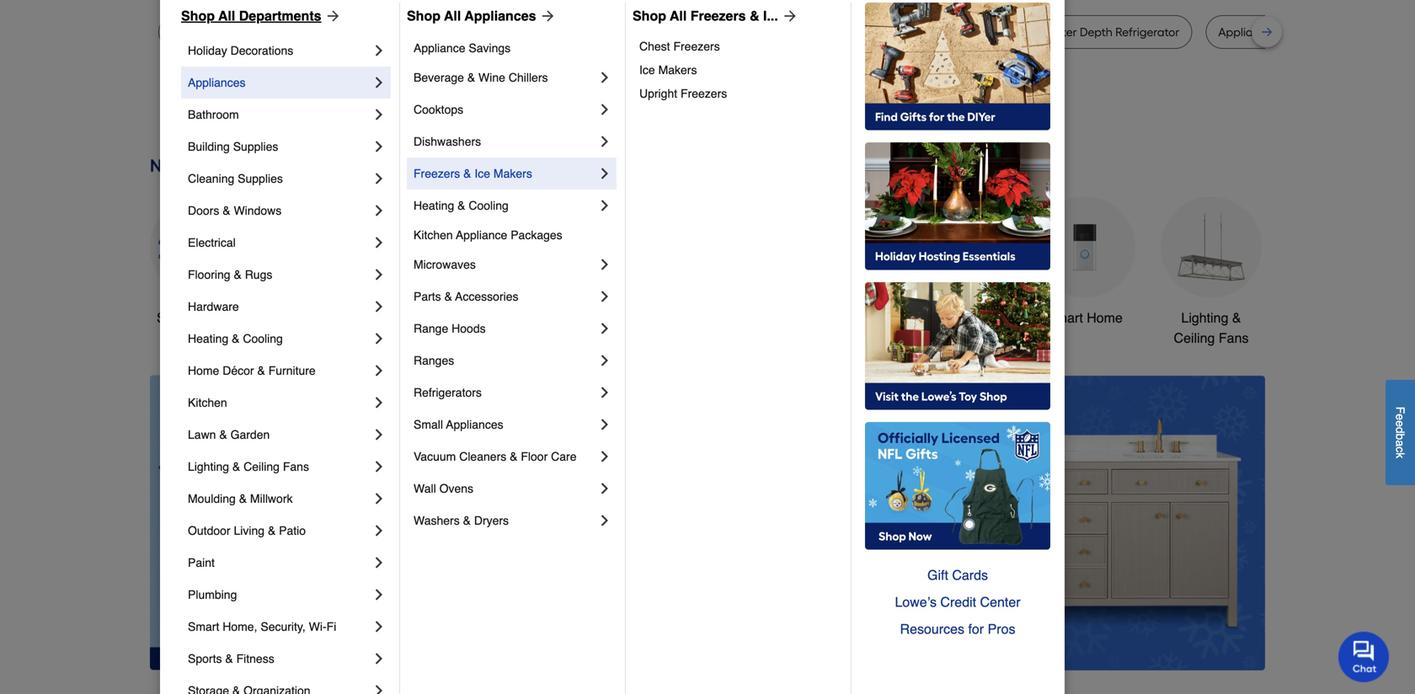 Task type: vqa. For each thing, say whether or not it's contained in the screenshot.
the bottommost Lighting
yes



Task type: locate. For each thing, give the bounding box(es) containing it.
1 horizontal spatial lighting & ceiling fans link
[[1161, 197, 1262, 348]]

chevron right image for appliances
[[371, 74, 387, 91]]

0 vertical spatial home
[[1087, 310, 1123, 326]]

wall ovens
[[414, 482, 473, 495]]

1 vertical spatial heating & cooling link
[[188, 323, 371, 355]]

profile for ge profile
[[861, 25, 894, 39]]

all up 'chest freezers' at the top of page
[[670, 8, 687, 24]]

supplies up cleaning supplies
[[233, 140, 278, 153]]

1 horizontal spatial lighting
[[1181, 310, 1229, 326]]

1 vertical spatial kitchen
[[188, 396, 227, 409]]

heating & cooling
[[414, 199, 509, 212], [188, 332, 283, 345]]

0 horizontal spatial decorations
[[230, 44, 293, 57]]

shop up ge profile refrigerator on the top left of the page
[[407, 8, 441, 24]]

1 horizontal spatial lighting & ceiling fans
[[1174, 310, 1249, 346]]

holiday decorations link
[[188, 35, 371, 67]]

0 vertical spatial appliances
[[465, 8, 536, 24]]

supplies up "windows"
[[238, 172, 283, 185]]

1 horizontal spatial heating & cooling
[[414, 199, 509, 212]]

tools down parts & accessories
[[437, 310, 469, 326]]

shop all freezers & i...
[[633, 8, 778, 24]]

1 horizontal spatial heating
[[414, 199, 454, 212]]

0 horizontal spatial ge
[[395, 25, 411, 39]]

1 horizontal spatial ceiling
[[1174, 330, 1215, 346]]

heating & cooling down 'deals'
[[188, 332, 283, 345]]

profile for ge profile refrigerator
[[414, 25, 447, 39]]

f e e d b a c k button
[[1386, 380, 1415, 485]]

paint link
[[188, 547, 371, 579]]

0 vertical spatial lighting & ceiling fans link
[[1161, 197, 1262, 348]]

chevron right image for microwaves link
[[596, 256, 613, 273]]

0 horizontal spatial profile
[[414, 25, 447, 39]]

chevron right image for parts & accessories
[[596, 288, 613, 305]]

counter
[[1033, 25, 1077, 39]]

cleaners
[[459, 450, 506, 463]]

1 vertical spatial bathroom
[[929, 310, 988, 326]]

arrow right image for shop all freezers & i...
[[778, 8, 798, 24]]

0 horizontal spatial smart
[[188, 620, 219, 633]]

0 horizontal spatial ceiling
[[244, 460, 280, 473]]

savings
[[469, 41, 511, 55]]

appliance up microwaves link
[[456, 228, 507, 242]]

freezers
[[691, 8, 746, 24], [673, 40, 720, 53], [681, 87, 727, 100], [414, 167, 460, 180]]

arrow right image up holiday decorations link
[[321, 8, 342, 24]]

0 vertical spatial outdoor
[[784, 310, 833, 326]]

e
[[1394, 414, 1407, 420], [1394, 420, 1407, 427]]

0 horizontal spatial makers
[[494, 167, 532, 180]]

& inside home décor & furniture link
[[257, 364, 265, 377]]

outdoor
[[784, 310, 833, 326], [188, 524, 230, 537]]

refrigerators
[[414, 386, 482, 399]]

2 shop from the left
[[407, 8, 441, 24]]

appliance savings link
[[414, 35, 613, 61]]

0 horizontal spatial bathroom
[[188, 108, 239, 121]]

1 vertical spatial ice
[[475, 167, 490, 180]]

heating down freezers & ice makers
[[414, 199, 454, 212]]

arrow right image
[[536, 8, 556, 24], [1234, 523, 1251, 539]]

1 vertical spatial lighting & ceiling fans link
[[188, 451, 371, 483]]

d
[[1394, 427, 1407, 433]]

dishwashers link
[[414, 126, 596, 158]]

holiday hosting essentials. image
[[865, 142, 1050, 270]]

chevron right image
[[371, 74, 387, 91], [371, 106, 387, 123], [596, 133, 613, 150], [371, 138, 387, 155], [596, 165, 613, 182], [371, 170, 387, 187], [371, 234, 387, 251], [371, 266, 387, 283], [596, 288, 613, 305], [371, 298, 387, 315], [596, 384, 613, 401], [596, 416, 613, 433], [371, 426, 387, 443], [596, 448, 613, 465], [596, 480, 613, 497], [371, 490, 387, 507], [371, 522, 387, 539], [371, 586, 387, 603], [371, 650, 387, 667], [371, 682, 387, 694]]

hardware link
[[188, 291, 371, 323]]

all for freezers
[[670, 8, 687, 24]]

makers inside 'freezers & ice makers' link
[[494, 167, 532, 180]]

heating & cooling for left heating & cooling 'link'
[[188, 332, 283, 345]]

ice down chest at the top
[[639, 63, 655, 77]]

chevron right image for moulding & millwork
[[371, 490, 387, 507]]

moulding
[[188, 492, 236, 505]]

shop up chest at the top
[[633, 8, 666, 24]]

kitchen up lawn
[[188, 396, 227, 409]]

chevron right image for cleaning supplies
[[371, 170, 387, 187]]

3 refrigerator from the left
[[1116, 25, 1180, 39]]

doors
[[188, 204, 219, 217]]

all for deals
[[192, 310, 206, 326]]

1 arrow right image from the left
[[321, 8, 342, 24]]

1 vertical spatial smart
[[188, 620, 219, 633]]

chevron right image
[[371, 42, 387, 59], [596, 69, 613, 86], [596, 101, 613, 118], [596, 197, 613, 214], [371, 202, 387, 219], [596, 256, 613, 273], [596, 320, 613, 337], [371, 330, 387, 347], [596, 352, 613, 369], [371, 362, 387, 379], [371, 394, 387, 411], [371, 458, 387, 475], [596, 512, 613, 529], [371, 554, 387, 571], [371, 618, 387, 635]]

electrical
[[188, 236, 236, 249]]

2 tools from the left
[[836, 310, 868, 326]]

cooling up home décor & furniture
[[243, 332, 283, 345]]

tools up equipment
[[836, 310, 868, 326]]

& inside "outdoor tools & equipment"
[[871, 310, 880, 326]]

0 vertical spatial arrow right image
[[536, 8, 556, 24]]

0 vertical spatial supplies
[[233, 140, 278, 153]]

arrow right image inside shop all freezers & i... link
[[778, 8, 798, 24]]

gift
[[927, 567, 948, 583]]

makers down 'chest freezers' at the top of page
[[658, 63, 697, 77]]

refrigerator for ge profile refrigerator
[[450, 25, 514, 39]]

chevron right image for doors & windows link
[[371, 202, 387, 219]]

shop for shop all freezers & i...
[[633, 8, 666, 24]]

0 horizontal spatial lighting & ceiling fans
[[188, 460, 309, 473]]

1 vertical spatial makers
[[494, 167, 532, 180]]

0 horizontal spatial tools
[[437, 310, 469, 326]]

chevron right image for outdoor living & patio
[[371, 522, 387, 539]]

0 vertical spatial smart
[[1047, 310, 1083, 326]]

hoods
[[452, 322, 486, 335]]

flooring & rugs link
[[188, 259, 371, 291]]

ge for ge profile
[[842, 25, 858, 39]]

parts & accessories
[[414, 290, 518, 303]]

0 vertical spatial heating
[[414, 199, 454, 212]]

shop for shop all departments
[[181, 8, 215, 24]]

3 shop from the left
[[633, 8, 666, 24]]

kitchen for kitchen
[[188, 396, 227, 409]]

refrigerator for counter depth refrigerator
[[1116, 25, 1180, 39]]

range
[[414, 322, 448, 335]]

0 horizontal spatial heating & cooling
[[188, 332, 283, 345]]

0 horizontal spatial arrow right image
[[321, 8, 342, 24]]

bathroom link
[[188, 99, 371, 131], [908, 197, 1009, 328]]

lowe's wishes you and your family a happy hanukkah. image
[[150, 93, 1265, 135]]

chevron right image for freezers & ice makers
[[596, 165, 613, 182]]

1 vertical spatial arrow right image
[[1234, 523, 1251, 539]]

1 vertical spatial fans
[[283, 460, 309, 473]]

decorations down shop all departments link on the top
[[230, 44, 293, 57]]

chevron right image for ranges link
[[596, 352, 613, 369]]

0 horizontal spatial arrow right image
[[536, 8, 556, 24]]

heating & cooling link up kitchen appliance packages
[[414, 190, 596, 222]]

0 vertical spatial makers
[[658, 63, 697, 77]]

freezers down the "recommended searches for you" heading in the top of the page
[[691, 8, 746, 24]]

outdoor down moulding
[[188, 524, 230, 537]]

security,
[[261, 620, 306, 633]]

1 vertical spatial outdoor
[[188, 524, 230, 537]]

gift cards link
[[865, 562, 1050, 589]]

chevron right image for kitchen link
[[371, 394, 387, 411]]

sports & fitness
[[188, 652, 274, 665]]

1 horizontal spatial kitchen
[[414, 228, 453, 242]]

cleaning supplies link
[[188, 163, 371, 195]]

1 horizontal spatial heating & cooling link
[[414, 190, 596, 222]]

1 vertical spatial heating & cooling
[[188, 332, 283, 345]]

dishwashers
[[414, 135, 481, 148]]

0 vertical spatial bathroom link
[[188, 99, 371, 131]]

1 vertical spatial lighting & ceiling fans
[[188, 460, 309, 473]]

smart
[[1047, 310, 1083, 326], [188, 620, 219, 633]]

1 shop from the left
[[181, 8, 215, 24]]

arrow right image up chest freezers link
[[778, 8, 798, 24]]

1 horizontal spatial profile
[[861, 25, 894, 39]]

a
[[1394, 440, 1407, 447]]

refrigerator for french door refrigerator
[[620, 25, 684, 39]]

ice down the 'dishwashers' link in the top of the page
[[475, 167, 490, 180]]

upright freezers link
[[639, 82, 839, 105]]

2 arrow right image from the left
[[778, 8, 798, 24]]

upright freezers
[[639, 87, 727, 100]]

1 horizontal spatial cooling
[[469, 199, 509, 212]]

supplies
[[233, 140, 278, 153], [238, 172, 283, 185]]

parts
[[414, 290, 441, 303]]

lighting
[[1181, 310, 1229, 326], [188, 460, 229, 473]]

0 horizontal spatial bathroom link
[[188, 99, 371, 131]]

kitchen appliance packages link
[[414, 222, 613, 249]]

1 vertical spatial heating
[[188, 332, 229, 345]]

appliance down ge profile refrigerator on the top left of the page
[[414, 41, 465, 55]]

new deals every day during 25 days of deals image
[[150, 152, 1265, 180]]

counter depth refrigerator
[[1033, 25, 1180, 39]]

1 horizontal spatial home
[[1087, 310, 1123, 326]]

arrow right image inside shop all departments link
[[321, 8, 342, 24]]

0 horizontal spatial lighting & ceiling fans link
[[188, 451, 371, 483]]

heating down shop all deals
[[188, 332, 229, 345]]

all up ge profile refrigerator on the top left of the page
[[444, 8, 461, 24]]

1 horizontal spatial makers
[[658, 63, 697, 77]]

appliances up cleaners
[[446, 418, 503, 431]]

1 horizontal spatial tools
[[836, 310, 868, 326]]

1 ge from the left
[[395, 25, 411, 39]]

0 vertical spatial cooling
[[469, 199, 509, 212]]

0 horizontal spatial outdoor
[[188, 524, 230, 537]]

kitchen appliance packages
[[414, 228, 562, 242]]

equipment
[[800, 330, 864, 346]]

lawn & garden
[[188, 428, 270, 441]]

ice makers
[[639, 63, 697, 77]]

microwaves link
[[414, 249, 596, 281]]

moulding & millwork
[[188, 492, 293, 505]]

0 horizontal spatial refrigerator
[[450, 25, 514, 39]]

chevron right image for range hoods link
[[596, 320, 613, 337]]

chevron right image for beverage & wine chillers link
[[596, 69, 613, 86]]

building supplies link
[[188, 131, 371, 163]]

0 horizontal spatial shop
[[181, 8, 215, 24]]

outdoor for outdoor tools & equipment
[[784, 310, 833, 326]]

1 profile from the left
[[414, 25, 447, 39]]

1 vertical spatial lighting
[[188, 460, 229, 473]]

chevron right image for small appliances
[[596, 416, 613, 433]]

1 vertical spatial home
[[188, 364, 219, 377]]

plumbing link
[[188, 579, 371, 611]]

appliances
[[465, 8, 536, 24], [188, 76, 246, 89], [446, 418, 503, 431]]

1 horizontal spatial decorations
[[544, 330, 616, 346]]

fitness
[[236, 652, 274, 665]]

shop these last-minute gifts. $99 or less. quantities are limited and won't last. image
[[150, 375, 422, 670]]

1 horizontal spatial arrow right image
[[778, 8, 798, 24]]

& inside doors & windows link
[[223, 204, 230, 217]]

all right the shop
[[192, 310, 206, 326]]

2 ge from the left
[[842, 25, 858, 39]]

decorations down christmas
[[544, 330, 616, 346]]

kitchen
[[414, 228, 453, 242], [188, 396, 227, 409]]

smart for smart home, security, wi-fi
[[188, 620, 219, 633]]

appliances up savings
[[465, 8, 536, 24]]

0 horizontal spatial ice
[[475, 167, 490, 180]]

chevron right image for sports & fitness
[[371, 650, 387, 667]]

& inside "moulding & millwork" link
[[239, 492, 247, 505]]

1 tools from the left
[[437, 310, 469, 326]]

wall ovens link
[[414, 473, 596, 505]]

2 horizontal spatial refrigerator
[[1116, 25, 1180, 39]]

2 profile from the left
[[861, 25, 894, 39]]

kitchen up microwaves
[[414, 228, 453, 242]]

all inside 'link'
[[444, 8, 461, 24]]

1 vertical spatial bathroom link
[[908, 197, 1009, 328]]

refrigerator up savings
[[450, 25, 514, 39]]

2 horizontal spatial shop
[[633, 8, 666, 24]]

makers inside ice makers link
[[658, 63, 697, 77]]

chest freezers link
[[639, 35, 839, 58]]

all up the holiday decorations in the left of the page
[[218, 8, 235, 24]]

2 refrigerator from the left
[[620, 25, 684, 39]]

& inside parts & accessories link
[[444, 290, 452, 303]]

furniture
[[268, 364, 316, 377]]

1 horizontal spatial refrigerator
[[620, 25, 684, 39]]

0 horizontal spatial heating
[[188, 332, 229, 345]]

0 vertical spatial decorations
[[230, 44, 293, 57]]

1 vertical spatial decorations
[[544, 330, 616, 346]]

1 horizontal spatial smart
[[1047, 310, 1083, 326]]

shop up the holiday
[[181, 8, 215, 24]]

washers & dryers link
[[414, 505, 596, 537]]

& inside shop all freezers & i... link
[[750, 8, 759, 24]]

package
[[1276, 25, 1323, 39]]

chevron right image for wall ovens
[[596, 480, 613, 497]]

chevron right image for lawn & garden
[[371, 426, 387, 443]]

0 horizontal spatial kitchen
[[188, 396, 227, 409]]

chevron right image for building supplies
[[371, 138, 387, 155]]

0 vertical spatial heating & cooling
[[414, 199, 509, 212]]

refrigerator up chest at the top
[[620, 25, 684, 39]]

ceiling
[[1174, 330, 1215, 346], [244, 460, 280, 473]]

e up d
[[1394, 414, 1407, 420]]

appliances down the holiday
[[188, 76, 246, 89]]

outdoor up equipment
[[784, 310, 833, 326]]

heating & cooling down freezers & ice makers
[[414, 199, 509, 212]]

rugs
[[245, 268, 272, 281]]

arrow right image
[[321, 8, 342, 24], [778, 8, 798, 24]]

0 vertical spatial lighting & ceiling fans
[[1174, 310, 1249, 346]]

heating & cooling link up furniture
[[188, 323, 371, 355]]

home,
[[223, 620, 257, 633]]

beverage
[[414, 71, 464, 84]]

refrigerator right depth
[[1116, 25, 1180, 39]]

supplies for building supplies
[[233, 140, 278, 153]]

1 horizontal spatial shop
[[407, 8, 441, 24]]

dryers
[[474, 514, 509, 527]]

& inside beverage & wine chillers link
[[467, 71, 475, 84]]

chest
[[639, 40, 670, 53]]

appliances inside 'link'
[[465, 8, 536, 24]]

0 vertical spatial fans
[[1219, 330, 1249, 346]]

makers down the 'dishwashers' link in the top of the page
[[494, 167, 532, 180]]

1 refrigerator from the left
[[450, 25, 514, 39]]

smart home, security, wi-fi link
[[188, 611, 371, 643]]

center
[[980, 594, 1021, 610]]

flooring & rugs
[[188, 268, 272, 281]]

fans
[[1219, 330, 1249, 346], [283, 460, 309, 473]]

profile
[[414, 25, 447, 39], [861, 25, 894, 39]]

0 vertical spatial bathroom
[[188, 108, 239, 121]]

lighting & ceiling fans link
[[1161, 197, 1262, 348], [188, 451, 371, 483]]

0 vertical spatial ceiling
[[1174, 330, 1215, 346]]

heating & cooling link
[[414, 190, 596, 222], [188, 323, 371, 355]]

0 vertical spatial kitchen
[[414, 228, 453, 242]]

ge for ge profile refrigerator
[[395, 25, 411, 39]]

0 horizontal spatial home
[[188, 364, 219, 377]]

& inside lawn & garden link
[[219, 428, 227, 441]]

ranges link
[[414, 345, 596, 377]]

0 vertical spatial ice
[[639, 63, 655, 77]]

chevron right image for plumbing
[[371, 586, 387, 603]]

resources for pros link
[[865, 616, 1050, 643]]

millwork
[[250, 492, 293, 505]]

0 horizontal spatial cooling
[[243, 332, 283, 345]]

cooling up kitchen appliance packages
[[469, 199, 509, 212]]

outdoor inside "outdoor tools & equipment"
[[784, 310, 833, 326]]

e up b
[[1394, 420, 1407, 427]]

1 horizontal spatial outdoor
[[784, 310, 833, 326]]

shop inside 'link'
[[407, 8, 441, 24]]

shop
[[181, 8, 215, 24], [407, 8, 441, 24], [633, 8, 666, 24]]

1 vertical spatial supplies
[[238, 172, 283, 185]]

chat invite button image
[[1339, 631, 1390, 682]]

& inside 'freezers & ice makers' link
[[463, 167, 471, 180]]

0 horizontal spatial lighting
[[188, 460, 229, 473]]

1 horizontal spatial ge
[[842, 25, 858, 39]]



Task type: describe. For each thing, give the bounding box(es) containing it.
1 vertical spatial cooling
[[243, 332, 283, 345]]

chevron right image for the cooktops link
[[596, 101, 613, 118]]

building
[[188, 140, 230, 153]]

shop
[[157, 310, 188, 326]]

windows
[[234, 204, 282, 217]]

vacuum cleaners & floor care link
[[414, 441, 596, 473]]

range hoods
[[414, 322, 486, 335]]

gift cards
[[927, 567, 988, 583]]

lowe's credit center link
[[865, 589, 1050, 616]]

ge profile
[[842, 25, 894, 39]]

cooktops link
[[414, 94, 596, 126]]

tools inside "link"
[[437, 310, 469, 326]]

shop all deals
[[157, 310, 244, 326]]

chevron right image for flooring & rugs
[[371, 266, 387, 283]]

visit the lowe's toy shop. image
[[865, 282, 1050, 410]]

2 e from the top
[[1394, 420, 1407, 427]]

chevron right image for left heating & cooling 'link'
[[371, 330, 387, 347]]

chevron right image for dishwashers
[[596, 133, 613, 150]]

appliances link
[[188, 67, 371, 99]]

appliance
[[1218, 25, 1273, 39]]

outdoor tools & equipment
[[784, 310, 880, 346]]

cooktops
[[414, 103, 463, 116]]

microwaves
[[414, 258, 476, 271]]

1 vertical spatial appliances
[[188, 76, 246, 89]]

chevron right image for hardware
[[371, 298, 387, 315]]

b
[[1394, 433, 1407, 440]]

chevron right image for top heating & cooling 'link'
[[596, 197, 613, 214]]

chevron right image for smart home, security, wi-fi link in the left of the page
[[371, 618, 387, 635]]

up to 40 percent off select vanities. plus get free local delivery on select vanities. image
[[449, 375, 1265, 670]]

range hoods link
[[414, 313, 596, 345]]

& inside flooring & rugs link
[[234, 268, 242, 281]]

heating & cooling for top heating & cooling 'link'
[[414, 199, 509, 212]]

freezers down ice makers link on the top
[[681, 87, 727, 100]]

plumbing
[[188, 588, 237, 601]]

0 horizontal spatial fans
[[283, 460, 309, 473]]

scroll to item #5 element
[[933, 638, 977, 648]]

building supplies
[[188, 140, 278, 153]]

decorations for christmas
[[544, 330, 616, 346]]

recommended searches for you heading
[[150, 0, 1265, 2]]

home décor & furniture
[[188, 364, 316, 377]]

appliance savings
[[414, 41, 511, 55]]

chevron right image for electrical
[[371, 234, 387, 251]]

chevron right image for paint link
[[371, 554, 387, 571]]

beverage & wine chillers link
[[414, 61, 596, 94]]

beverage & wine chillers
[[414, 71, 548, 84]]

decorations for holiday
[[230, 44, 293, 57]]

0 vertical spatial appliance
[[414, 41, 465, 55]]

heating for left heating & cooling 'link'
[[188, 332, 229, 345]]

outdoor living & patio
[[188, 524, 306, 537]]

french door refrigerator
[[553, 25, 684, 39]]

0 vertical spatial heating & cooling link
[[414, 190, 596, 222]]

small
[[414, 418, 443, 431]]

washers & dryers
[[414, 514, 509, 527]]

ovens
[[439, 482, 473, 495]]

smart home, security, wi-fi
[[188, 620, 336, 633]]

chevron right image for holiday decorations link
[[371, 42, 387, 59]]

outdoor for outdoor living & patio
[[188, 524, 230, 537]]

chevron right image for bathroom
[[371, 106, 387, 123]]

cleaning supplies
[[188, 172, 283, 185]]

shop all deals link
[[150, 197, 251, 328]]

arrow right image inside shop all appliances 'link'
[[536, 8, 556, 24]]

& inside outdoor living & patio link
[[268, 524, 276, 537]]

accessories
[[455, 290, 518, 303]]

packages
[[511, 228, 562, 242]]

1 horizontal spatial bathroom link
[[908, 197, 1009, 328]]

scroll to item #2 image
[[812, 640, 852, 646]]

christmas decorations link
[[529, 197, 630, 348]]

freezers down shop all freezers & i...
[[673, 40, 720, 53]]

kitchen for kitchen appliance packages
[[414, 228, 453, 242]]

décor
[[223, 364, 254, 377]]

lawn
[[188, 428, 216, 441]]

1 e from the top
[[1394, 414, 1407, 420]]

electrical link
[[188, 227, 371, 259]]

chevron right image for refrigerators
[[596, 384, 613, 401]]

heating for top heating & cooling 'link'
[[414, 199, 454, 212]]

0 vertical spatial lighting
[[1181, 310, 1229, 326]]

freezers down dishwashers
[[414, 167, 460, 180]]

c
[[1394, 447, 1407, 452]]

flooring
[[188, 268, 230, 281]]

find gifts for the diyer. image
[[865, 3, 1050, 131]]

chevron right image for vacuum cleaners & floor care
[[596, 448, 613, 465]]

shop all appliances link
[[407, 6, 556, 26]]

care
[[551, 450, 577, 463]]

departments
[[239, 8, 321, 24]]

0 horizontal spatial heating & cooling link
[[188, 323, 371, 355]]

1 horizontal spatial ice
[[639, 63, 655, 77]]

1 vertical spatial appliance
[[456, 228, 507, 242]]

tools inside "outdoor tools & equipment"
[[836, 310, 868, 326]]

smart home link
[[1034, 197, 1136, 328]]

doors & windows
[[188, 204, 282, 217]]

2 vertical spatial appliances
[[446, 418, 503, 431]]

& inside the vacuum cleaners & floor care link
[[510, 450, 518, 463]]

living
[[234, 524, 265, 537]]

doors & windows link
[[188, 195, 371, 227]]

washers
[[414, 514, 460, 527]]

1 horizontal spatial arrow right image
[[1234, 523, 1251, 539]]

floor
[[521, 450, 548, 463]]

chevron right image for washers & dryers link
[[596, 512, 613, 529]]

hardware
[[188, 300, 239, 313]]

patio
[[279, 524, 306, 537]]

1 horizontal spatial bathroom
[[929, 310, 988, 326]]

1 vertical spatial ceiling
[[244, 460, 280, 473]]

shop all freezers & i... link
[[633, 6, 798, 26]]

& inside sports & fitness link
[[225, 652, 233, 665]]

smart for smart home
[[1047, 310, 1083, 326]]

arrow right image for shop all departments
[[321, 8, 342, 24]]

home décor & furniture link
[[188, 355, 371, 387]]

& inside lighting & ceiling fans
[[1232, 310, 1241, 326]]

all for appliances
[[444, 8, 461, 24]]

shop all departments
[[181, 8, 321, 24]]

holiday decorations
[[188, 44, 293, 57]]

moulding & millwork link
[[188, 483, 371, 515]]

small appliances
[[414, 418, 503, 431]]

ge profile refrigerator
[[395, 25, 514, 39]]

for
[[968, 621, 984, 637]]

deals
[[210, 310, 244, 326]]

lowe's
[[895, 594, 937, 610]]

paint
[[188, 556, 215, 569]]

cleaning
[[188, 172, 234, 185]]

chevron right image for home décor & furniture link
[[371, 362, 387, 379]]

holiday
[[188, 44, 227, 57]]

supplies for cleaning supplies
[[238, 172, 283, 185]]

ceiling inside lighting & ceiling fans
[[1174, 330, 1215, 346]]

lowe's credit center
[[895, 594, 1021, 610]]

officially licensed n f l gifts. shop now. image
[[865, 422, 1050, 550]]

f
[[1394, 407, 1407, 414]]

cards
[[952, 567, 988, 583]]

appliance package
[[1218, 25, 1323, 39]]

small appliances link
[[414, 409, 596, 441]]

chest freezers
[[639, 40, 720, 53]]

& inside washers & dryers link
[[463, 514, 471, 527]]

all for departments
[[218, 8, 235, 24]]

arrow left image
[[463, 523, 480, 539]]

depth
[[1080, 25, 1113, 39]]

wine
[[479, 71, 505, 84]]

sports & fitness link
[[188, 643, 371, 675]]

shop for shop all appliances
[[407, 8, 441, 24]]

i...
[[763, 8, 778, 24]]

1 horizontal spatial fans
[[1219, 330, 1249, 346]]

refrigerators link
[[414, 377, 596, 409]]



